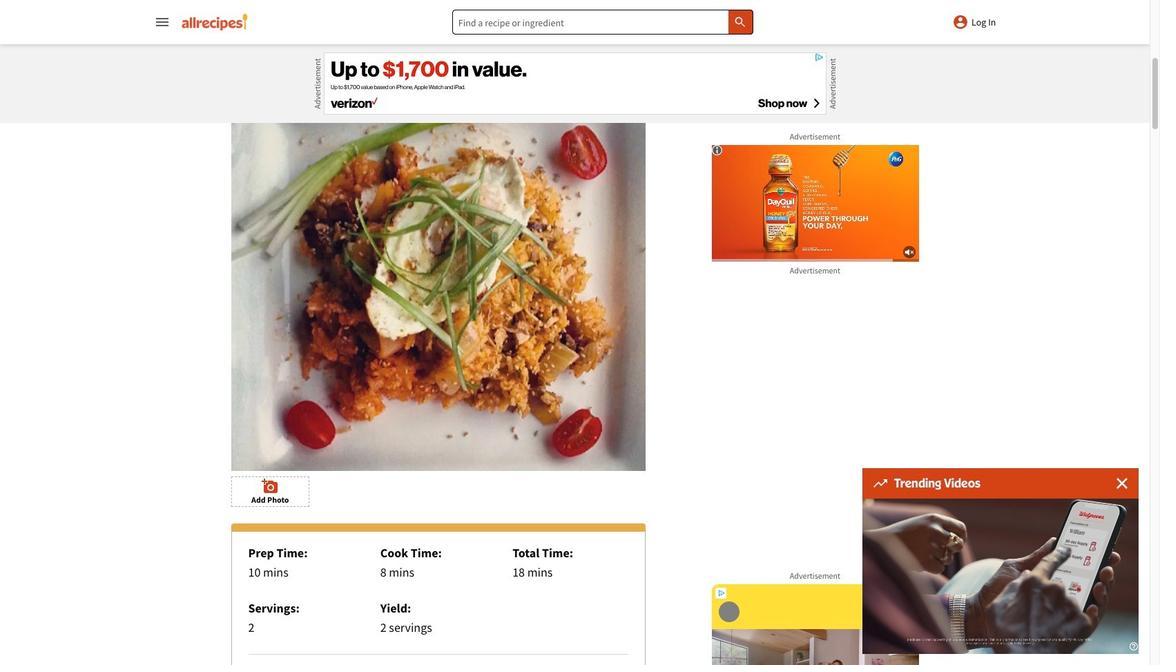 Task type: describe. For each thing, give the bounding box(es) containing it.
visit allrecipes' homepage image
[[181, 14, 248, 30]]

add photo image
[[262, 478, 279, 495]]

menu image
[[154, 14, 170, 30]]

0 vertical spatial advertisement element
[[324, 52, 826, 115]]

click to search image
[[734, 15, 748, 29]]



Task type: vqa. For each thing, say whether or not it's contained in the screenshot.
Advertisement element
yes



Task type: locate. For each thing, give the bounding box(es) containing it.
1 vertical spatial advertisement element
[[712, 584, 919, 665]]

account image
[[953, 14, 969, 30]]

None search field
[[452, 10, 753, 35]]

Find a recipe or ingredient text field
[[452, 10, 753, 35]]

banner
[[0, 0, 1150, 665]]

video player application
[[863, 499, 1139, 654]]

print this article. element
[[375, 4, 429, 18]]

advertisement element
[[324, 52, 826, 115], [712, 584, 919, 665]]

trending image
[[874, 479, 888, 488]]



